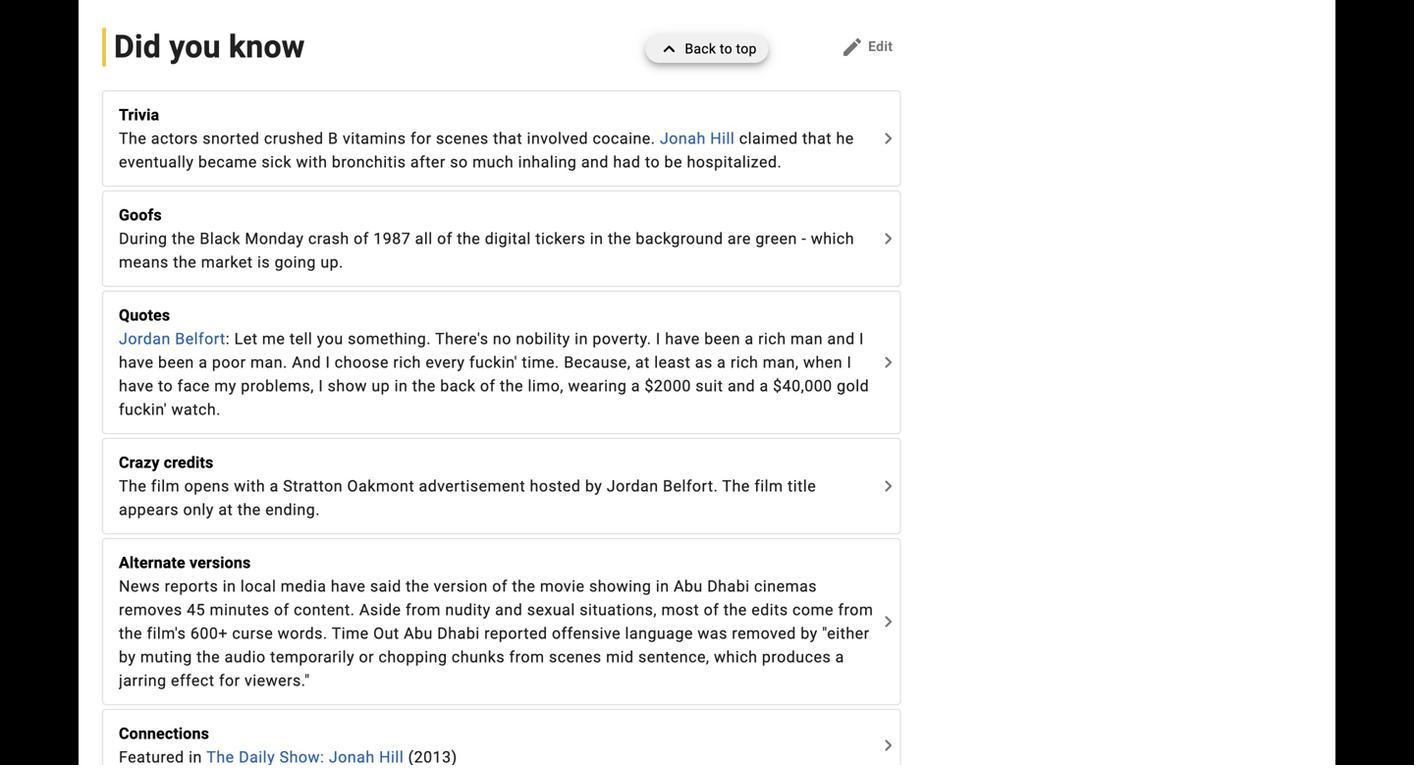 Task type: describe. For each thing, give the bounding box(es) containing it.
only
[[183, 500, 214, 519]]

the down goofs button
[[457, 229, 481, 248]]

a right as
[[717, 353, 726, 372]]

crazy credits the film opens with a stratton oakmont advertisement hosted by jordan belfort. the film title appears only at the ending.
[[119, 453, 816, 519]]

out
[[373, 624, 399, 643]]

reports
[[165, 577, 218, 596]]

the right belfort.
[[722, 477, 750, 495]]

media
[[281, 577, 326, 596]]

in inside goofs during the black monday crash of 1987 all of the digital tickers in the background are green - which means the market is going up.
[[590, 229, 604, 248]]

3 see more image from the top
[[876, 350, 900, 374]]

have left face at left
[[119, 376, 154, 395]]

man.
[[250, 353, 288, 372]]

crazy
[[119, 453, 160, 472]]

after
[[410, 153, 446, 171]]

the down alternate versions button
[[512, 577, 536, 596]]

audio
[[225, 648, 266, 666]]

be
[[664, 153, 683, 171]]

sentence,
[[638, 648, 710, 666]]

goofs during the black monday crash of 1987 all of the digital tickers in the background are green - which means the market is going up.
[[119, 206, 855, 271]]

a left $2000
[[631, 376, 640, 395]]

wearing
[[568, 376, 627, 395]]

5 see more image from the top
[[876, 734, 900, 757]]

content.
[[294, 600, 355, 619]]

2 vertical spatial by
[[119, 648, 136, 666]]

back
[[440, 376, 476, 395]]

man
[[791, 329, 823, 348]]

0 horizontal spatial you
[[169, 28, 221, 65]]

jordan inside crazy credits the film opens with a stratton oakmont advertisement hosted by jordan belfort. the film title appears only at the ending.
[[607, 477, 659, 495]]

0 horizontal spatial from
[[406, 600, 441, 619]]

the right said
[[406, 577, 429, 596]]

that inside claimed that he eventually became sick with bronchitis after so much inhaling and had to be hospitalized.
[[802, 129, 832, 148]]

0 horizontal spatial scenes
[[436, 129, 489, 148]]

face
[[177, 376, 210, 395]]

1 that from the left
[[493, 129, 523, 148]]

vitamins
[[343, 129, 406, 148]]

:
[[226, 329, 230, 348]]

sick
[[262, 153, 292, 171]]

monday
[[245, 229, 304, 248]]

man,
[[763, 353, 799, 372]]

me
[[262, 329, 285, 348]]

minutes
[[210, 600, 270, 619]]

edits
[[752, 600, 788, 619]]

see more image
[[876, 610, 900, 633]]

see more image for during the black monday crash of 1987 all of the digital tickers in the background are green - which means the market is going up.
[[876, 227, 900, 250]]

and inside claimed that he eventually became sick with bronchitis after so much inhaling and had to be hospitalized.
[[581, 153, 609, 171]]

actors
[[151, 129, 198, 148]]

with inside crazy credits the film opens with a stratton oakmont advertisement hosted by jordan belfort. the film title appears only at the ending.
[[234, 477, 265, 495]]

to inside button
[[720, 41, 733, 57]]

in up 'because,' on the top
[[575, 329, 588, 348]]

appears
[[119, 500, 179, 519]]

belfort
[[175, 329, 226, 348]]

to inside claimed that he eventually became sick with bronchitis after so much inhaling and had to be hospitalized.
[[645, 153, 660, 171]]

of inside : let me tell you something. there's no nobility in poverty. i have been a rich man and i have been a poor man. and i choose rich every fuckin' time. because, at least as a rich man, when i have to face my problems, i show up in the back of the limo, wearing a $2000 suit and a $40,000 gold fuckin' watch.
[[480, 376, 496, 395]]

at inside : let me tell you something. there's no nobility in poverty. i have been a rich man and i have been a poor man. and i choose rich every fuckin' time. because, at least as a rich man, when i have to face my problems, i show up in the back of the limo, wearing a $2000 suit and a $40,000 gold fuckin' watch.
[[635, 353, 650, 372]]

movie
[[540, 577, 585, 596]]

advertisement
[[419, 477, 526, 495]]

tell
[[290, 329, 313, 348]]

edit image
[[841, 35, 864, 59]]

cocaine.
[[593, 129, 656, 148]]

2 film from the left
[[755, 477, 783, 495]]

and
[[292, 353, 321, 372]]

the down every at the left top of the page
[[412, 376, 436, 395]]

green
[[756, 229, 797, 248]]

nudity
[[445, 600, 491, 619]]

viewers."
[[245, 671, 310, 690]]

0 vertical spatial for
[[411, 129, 432, 148]]

up
[[372, 376, 390, 395]]

and up when
[[828, 329, 855, 348]]

when
[[803, 353, 843, 372]]

something.
[[348, 329, 431, 348]]

the down 600+
[[197, 648, 220, 666]]

at inside crazy credits the film opens with a stratton oakmont advertisement hosted by jordan belfort. the film title appears only at the ending.
[[218, 500, 233, 519]]

version
[[434, 577, 488, 596]]

with inside claimed that he eventually became sick with bronchitis after so much inhaling and had to be hospitalized.
[[296, 153, 327, 171]]

became
[[198, 153, 257, 171]]

alternate versions news reports in local media have said the version of the movie showing in abu dhabi cinemas removes 45 minutes of content. aside from nudity and sexual situations, most of the edits come from the film's 600+ curse words. time out abu dhabi reported offensive language was removed by "either by muting the audio temporarily or chopping chunks from scenes mid sentence, which produces a jarring effect for viewers."
[[119, 553, 874, 690]]

claimed
[[739, 129, 798, 148]]

aside
[[359, 600, 401, 619]]

b
[[328, 129, 338, 148]]

produces
[[762, 648, 831, 666]]

removed
[[732, 624, 796, 643]]

said
[[370, 577, 401, 596]]

hospitalized.
[[687, 153, 782, 171]]

a inside crazy credits the film opens with a stratton oakmont advertisement hosted by jordan belfort. the film title appears only at the ending.
[[270, 477, 279, 495]]

-
[[802, 229, 807, 248]]

chopping
[[379, 648, 447, 666]]

versions
[[190, 553, 251, 572]]

was
[[698, 624, 728, 643]]

the right tickers
[[608, 229, 632, 248]]

let
[[234, 329, 258, 348]]

the up was
[[724, 600, 747, 619]]

a down belfort
[[199, 353, 208, 372]]

0 horizontal spatial fuckin'
[[119, 400, 167, 419]]

oakmont
[[347, 477, 415, 495]]

1 film from the left
[[151, 477, 180, 495]]

45
[[187, 600, 205, 619]]

the left limo,
[[500, 376, 524, 395]]

expand less image
[[658, 35, 685, 63]]

alternate
[[119, 553, 185, 572]]

the inside crazy credits the film opens with a stratton oakmont advertisement hosted by jordan belfort. the film title appears only at the ending.
[[237, 500, 261, 519]]

0 vertical spatial abu
[[674, 577, 703, 596]]

the down removes on the left bottom
[[119, 624, 142, 643]]

have inside alternate versions news reports in local media have said the version of the movie showing in abu dhabi cinemas removes 45 minutes of content. aside from nudity and sexual situations, most of the edits come from the film's 600+ curse words. time out abu dhabi reported offensive language was removed by "either by muting the audio temporarily or chopping chunks from scenes mid sentence, which produces a jarring effect for viewers."
[[331, 577, 366, 596]]

involved
[[527, 129, 588, 148]]

600+
[[190, 624, 228, 643]]

rich up man,
[[758, 329, 786, 348]]

or
[[359, 648, 374, 666]]

to inside : let me tell you something. there's no nobility in poverty. i have been a rich man and i have been a poor man. and i choose rich every fuckin' time. because, at least as a rich man, when i have to face my problems, i show up in the back of the limo, wearing a $2000 suit and a $40,000 gold fuckin' watch.
[[158, 376, 173, 395]]

: let me tell you something. there's no nobility in poverty. i have been a rich man and i have been a poor man. and i choose rich every fuckin' time. because, at least as a rich man, when i have to face my problems, i show up in the back of the limo, wearing a $2000 suit and a $40,000 gold fuckin' watch.
[[119, 329, 869, 419]]

crazy credits button
[[119, 451, 874, 474]]

0 vertical spatial fuckin'
[[469, 353, 518, 372]]

background
[[636, 229, 723, 248]]

know
[[229, 28, 305, 65]]

curse
[[232, 624, 273, 643]]

offensive
[[552, 624, 621, 643]]

mid
[[606, 648, 634, 666]]

a inside alternate versions news reports in local media have said the version of the movie showing in abu dhabi cinemas removes 45 minutes of content. aside from nudity and sexual situations, most of the edits come from the film's 600+ curse words. time out abu dhabi reported offensive language was removed by "either by muting the audio temporarily or chopping chunks from scenes mid sentence, which produces a jarring effect for viewers."
[[835, 648, 845, 666]]

a down man,
[[760, 376, 769, 395]]

because,
[[564, 353, 631, 372]]

of left 1987 on the left
[[354, 229, 369, 248]]

crushed
[[264, 129, 324, 148]]

inhaling
[[518, 153, 577, 171]]

and inside alternate versions news reports in local media have said the version of the movie showing in abu dhabi cinemas removes 45 minutes of content. aside from nudity and sexual situations, most of the edits come from the film's 600+ curse words. time out abu dhabi reported offensive language was removed by "either by muting the audio temporarily or chopping chunks from scenes mid sentence, which produces a jarring effect for viewers."
[[495, 600, 523, 619]]



Task type: locate. For each thing, give the bounding box(es) containing it.
showing
[[589, 577, 652, 596]]

a down '"either'
[[835, 648, 845, 666]]

rich down something.
[[393, 353, 421, 372]]

0 horizontal spatial dhabi
[[437, 624, 480, 643]]

the left "ending."
[[237, 500, 261, 519]]

of up words.
[[274, 600, 289, 619]]

"either
[[822, 624, 870, 643]]

to
[[720, 41, 733, 57], [645, 153, 660, 171], [158, 376, 173, 395]]

dhabi
[[707, 577, 750, 596], [437, 624, 480, 643]]

1 vertical spatial jordan
[[607, 477, 659, 495]]

a left man
[[745, 329, 754, 348]]

effect
[[171, 671, 215, 690]]

1 vertical spatial abu
[[404, 624, 433, 643]]

jonah hill link
[[660, 129, 735, 148]]

that left he
[[802, 129, 832, 148]]

snorted
[[203, 129, 260, 148]]

did
[[114, 28, 161, 65]]

1 horizontal spatial that
[[802, 129, 832, 148]]

1 horizontal spatial from
[[509, 648, 545, 666]]

watch.
[[171, 400, 221, 419]]

1 horizontal spatial fuckin'
[[469, 353, 518, 372]]

show
[[328, 376, 367, 395]]

crash
[[308, 229, 349, 248]]

which down was
[[714, 648, 758, 666]]

1 horizontal spatial to
[[645, 153, 660, 171]]

1 horizontal spatial at
[[635, 353, 650, 372]]

0 vertical spatial jordan
[[119, 329, 171, 348]]

2 see more image from the top
[[876, 227, 900, 250]]

jordan inside button
[[119, 329, 171, 348]]

all
[[415, 229, 433, 248]]

belfort.
[[663, 477, 718, 495]]

news
[[119, 577, 160, 596]]

chunks
[[452, 648, 505, 666]]

2 horizontal spatial from
[[838, 600, 874, 619]]

been down jordan belfort
[[158, 353, 194, 372]]

by inside crazy credits the film opens with a stratton oakmont advertisement hosted by jordan belfort. the film title appears only at the ending.
[[585, 477, 602, 495]]

reported
[[484, 624, 548, 643]]

suit
[[696, 376, 723, 395]]

0 vertical spatial scenes
[[436, 129, 489, 148]]

1 horizontal spatial jordan
[[607, 477, 659, 495]]

language
[[625, 624, 693, 643]]

trivia button
[[119, 103, 874, 127]]

1 horizontal spatial for
[[411, 129, 432, 148]]

1 horizontal spatial dhabi
[[707, 577, 750, 596]]

0 horizontal spatial at
[[218, 500, 233, 519]]

jarring
[[119, 671, 167, 690]]

fuckin' up crazy
[[119, 400, 167, 419]]

words.
[[278, 624, 328, 643]]

time.
[[522, 353, 560, 372]]

every
[[426, 353, 465, 372]]

which right -
[[811, 229, 855, 248]]

digital
[[485, 229, 531, 248]]

and left had
[[581, 153, 609, 171]]

0 horizontal spatial to
[[158, 376, 173, 395]]

at left least
[[635, 353, 650, 372]]

1 horizontal spatial been
[[704, 329, 741, 348]]

trivia
[[119, 105, 159, 124]]

see more image for the film opens with a stratton oakmont advertisement hosted by jordan belfort. the film title appears only at the ending.
[[876, 474, 900, 498]]

1 horizontal spatial abu
[[674, 577, 703, 596]]

1 horizontal spatial with
[[296, 153, 327, 171]]

nobility
[[516, 329, 570, 348]]

and right suit
[[728, 376, 755, 395]]

edit button
[[833, 31, 901, 63]]

poverty.
[[593, 329, 652, 348]]

0 vertical spatial by
[[585, 477, 602, 495]]

gold
[[837, 376, 869, 395]]

of
[[354, 229, 369, 248], [437, 229, 453, 248], [480, 376, 496, 395], [492, 577, 508, 596], [274, 600, 289, 619], [704, 600, 719, 619]]

come
[[793, 600, 834, 619]]

film left title
[[755, 477, 783, 495]]

you inside : let me tell you something. there's no nobility in poverty. i have been a rich man and i have been a poor man. and i choose rich every fuckin' time. because, at least as a rich man, when i have to face my problems, i show up in the back of the limo, wearing a $2000 suit and a $40,000 gold fuckin' watch.
[[317, 329, 343, 348]]

1 vertical spatial dhabi
[[437, 624, 480, 643]]

muting
[[140, 648, 192, 666]]

to left top
[[720, 41, 733, 57]]

and up "reported"
[[495, 600, 523, 619]]

had
[[613, 153, 641, 171]]

0 horizontal spatial film
[[151, 477, 180, 495]]

1 vertical spatial been
[[158, 353, 194, 372]]

a up "ending."
[[270, 477, 279, 495]]

0 vertical spatial to
[[720, 41, 733, 57]]

0 horizontal spatial abu
[[404, 624, 433, 643]]

back to top
[[685, 41, 757, 57]]

abu up most
[[674, 577, 703, 596]]

scenes down offensive
[[549, 648, 602, 666]]

jonah
[[660, 129, 706, 148]]

the actors snorted crushed b vitamins for scenes that involved cocaine. jonah hill
[[119, 129, 735, 148]]

a
[[745, 329, 754, 348], [199, 353, 208, 372], [717, 353, 726, 372], [631, 376, 640, 395], [760, 376, 769, 395], [270, 477, 279, 495], [835, 648, 845, 666]]

0 vertical spatial which
[[811, 229, 855, 248]]

i
[[656, 329, 661, 348], [859, 329, 864, 348], [326, 353, 330, 372], [847, 353, 852, 372], [319, 376, 323, 395]]

bronchitis
[[332, 153, 406, 171]]

have up least
[[665, 329, 700, 348]]

$2000
[[645, 376, 691, 395]]

1 horizontal spatial you
[[317, 329, 343, 348]]

title
[[788, 477, 816, 495]]

of right all
[[437, 229, 453, 248]]

means
[[119, 253, 169, 271]]

sexual
[[527, 600, 575, 619]]

at
[[635, 353, 650, 372], [218, 500, 233, 519]]

quotes button
[[119, 303, 874, 327]]

to left be
[[645, 153, 660, 171]]

scenes up so
[[436, 129, 489, 148]]

in right up
[[394, 376, 408, 395]]

by down come
[[801, 624, 818, 643]]

of right back
[[480, 376, 496, 395]]

0 horizontal spatial with
[[234, 477, 265, 495]]

2 horizontal spatial by
[[801, 624, 818, 643]]

which
[[811, 229, 855, 248], [714, 648, 758, 666]]

for down audio
[[219, 671, 240, 690]]

see more image for the actors snorted crushed b vitamins for scenes that involved cocaine.
[[876, 127, 900, 150]]

of up was
[[704, 600, 719, 619]]

to left face at left
[[158, 376, 173, 395]]

2 vertical spatial to
[[158, 376, 173, 395]]

which inside goofs during the black monday crash of 1987 all of the digital tickers in the background are green - which means the market is going up.
[[811, 229, 855, 248]]

for inside alternate versions news reports in local media have said the version of the movie showing in abu dhabi cinemas removes 45 minutes of content. aside from nudity and sexual situations, most of the edits come from the film's 600+ curse words. time out abu dhabi reported offensive language was removed by "either by muting the audio temporarily or chopping chunks from scenes mid sentence, which produces a jarring effect for viewers."
[[219, 671, 240, 690]]

been
[[704, 329, 741, 348], [158, 353, 194, 372]]

dhabi up was
[[707, 577, 750, 596]]

1 vertical spatial which
[[714, 648, 758, 666]]

2 that from the left
[[802, 129, 832, 148]]

0 horizontal spatial which
[[714, 648, 758, 666]]

1 vertical spatial to
[[645, 153, 660, 171]]

in right tickers
[[590, 229, 604, 248]]

jordan down quotes
[[119, 329, 171, 348]]

$40,000
[[773, 376, 833, 395]]

abu up chopping
[[404, 624, 433, 643]]

1987
[[373, 229, 411, 248]]

temporarily
[[270, 648, 355, 666]]

jordan belfort
[[119, 329, 226, 348]]

jordan belfort button
[[119, 327, 226, 350]]

claimed that he eventually became sick with bronchitis after so much inhaling and had to be hospitalized.
[[119, 129, 854, 171]]

stratton
[[283, 477, 343, 495]]

and
[[581, 153, 609, 171], [828, 329, 855, 348], [728, 376, 755, 395], [495, 600, 523, 619]]

local
[[241, 577, 276, 596]]

from up '"either'
[[838, 600, 874, 619]]

2 horizontal spatial to
[[720, 41, 733, 57]]

4 see more image from the top
[[876, 474, 900, 498]]

edit
[[868, 38, 893, 55]]

goofs button
[[119, 203, 874, 227]]

from down "reported"
[[509, 648, 545, 666]]

by right hosted
[[585, 477, 602, 495]]

1 horizontal spatial scenes
[[549, 648, 602, 666]]

hosted
[[530, 477, 581, 495]]

see more image
[[876, 127, 900, 150], [876, 227, 900, 250], [876, 350, 900, 374], [876, 474, 900, 498], [876, 734, 900, 757]]

you right tell
[[317, 329, 343, 348]]

dhabi down nudity
[[437, 624, 480, 643]]

1 vertical spatial fuckin'
[[119, 400, 167, 419]]

the down crazy
[[119, 477, 147, 495]]

0 horizontal spatial by
[[119, 648, 136, 666]]

0 horizontal spatial for
[[219, 671, 240, 690]]

1 horizontal spatial film
[[755, 477, 783, 495]]

have up content.
[[331, 577, 366, 596]]

much
[[473, 153, 514, 171]]

jordan left belfort.
[[607, 477, 659, 495]]

limo,
[[528, 376, 564, 395]]

in down versions in the left bottom of the page
[[223, 577, 236, 596]]

1 vertical spatial by
[[801, 624, 818, 643]]

back
[[685, 41, 716, 57]]

1 vertical spatial at
[[218, 500, 233, 519]]

he
[[836, 129, 854, 148]]

with down crushed
[[296, 153, 327, 171]]

for
[[411, 129, 432, 148], [219, 671, 240, 690]]

time
[[332, 624, 369, 643]]

scenes inside alternate versions news reports in local media have said the version of the movie showing in abu dhabi cinemas removes 45 minutes of content. aside from nudity and sexual situations, most of the edits come from the film's 600+ curse words. time out abu dhabi reported offensive language was removed by "either by muting the audio temporarily or chopping chunks from scenes mid sentence, which produces a jarring effect for viewers."
[[549, 648, 602, 666]]

1 see more image from the top
[[876, 127, 900, 150]]

0 vertical spatial with
[[296, 153, 327, 171]]

which inside alternate versions news reports in local media have said the version of the movie showing in abu dhabi cinemas removes 45 minutes of content. aside from nudity and sexual situations, most of the edits come from the film's 600+ curse words. time out abu dhabi reported offensive language was removed by "either by muting the audio temporarily or chopping chunks from scenes mid sentence, which produces a jarring effect for viewers."
[[714, 648, 758, 666]]

situations,
[[580, 600, 657, 619]]

of down alternate versions button
[[492, 577, 508, 596]]

0 horizontal spatial been
[[158, 353, 194, 372]]

connections
[[119, 724, 209, 743]]

no
[[493, 329, 512, 348]]

rich left man,
[[731, 353, 759, 372]]

0 vertical spatial at
[[635, 353, 650, 372]]

have down jordan belfort
[[119, 353, 154, 372]]

opens
[[184, 477, 230, 495]]

you right did
[[169, 28, 221, 65]]

in up most
[[656, 577, 669, 596]]

1 horizontal spatial by
[[585, 477, 602, 495]]

fuckin' down no
[[469, 353, 518, 372]]

up.
[[321, 253, 344, 271]]

market
[[201, 253, 253, 271]]

tickers
[[536, 229, 586, 248]]

during
[[119, 229, 167, 248]]

1 vertical spatial scenes
[[549, 648, 602, 666]]

1 horizontal spatial which
[[811, 229, 855, 248]]

by
[[585, 477, 602, 495], [801, 624, 818, 643], [119, 648, 136, 666]]

choose
[[335, 353, 389, 372]]

1 vertical spatial with
[[234, 477, 265, 495]]

ending.
[[265, 500, 320, 519]]

the
[[119, 129, 147, 148], [119, 477, 147, 495], [722, 477, 750, 495]]

0 vertical spatial you
[[169, 28, 221, 65]]

fuckin'
[[469, 353, 518, 372], [119, 400, 167, 419]]

with right opens
[[234, 477, 265, 495]]

0 horizontal spatial jordan
[[119, 329, 171, 348]]

1 vertical spatial for
[[219, 671, 240, 690]]

been up as
[[704, 329, 741, 348]]

the down trivia
[[119, 129, 147, 148]]

0 vertical spatial dhabi
[[707, 577, 750, 596]]

by up jarring
[[119, 648, 136, 666]]

that down trivia button
[[493, 129, 523, 148]]

in
[[590, 229, 604, 248], [575, 329, 588, 348], [394, 376, 408, 395], [223, 577, 236, 596], [656, 577, 669, 596]]

did you know
[[114, 28, 305, 65]]

0 horizontal spatial that
[[493, 129, 523, 148]]

the left black
[[172, 229, 195, 248]]

from right the aside
[[406, 600, 441, 619]]

film up appears at the left of page
[[151, 477, 180, 495]]

the right means
[[173, 253, 197, 271]]

0 vertical spatial been
[[704, 329, 741, 348]]

eventually
[[119, 153, 194, 171]]

1 vertical spatial you
[[317, 329, 343, 348]]

at right only
[[218, 500, 233, 519]]

for up after
[[411, 129, 432, 148]]



Task type: vqa. For each thing, say whether or not it's contained in the screenshot.


